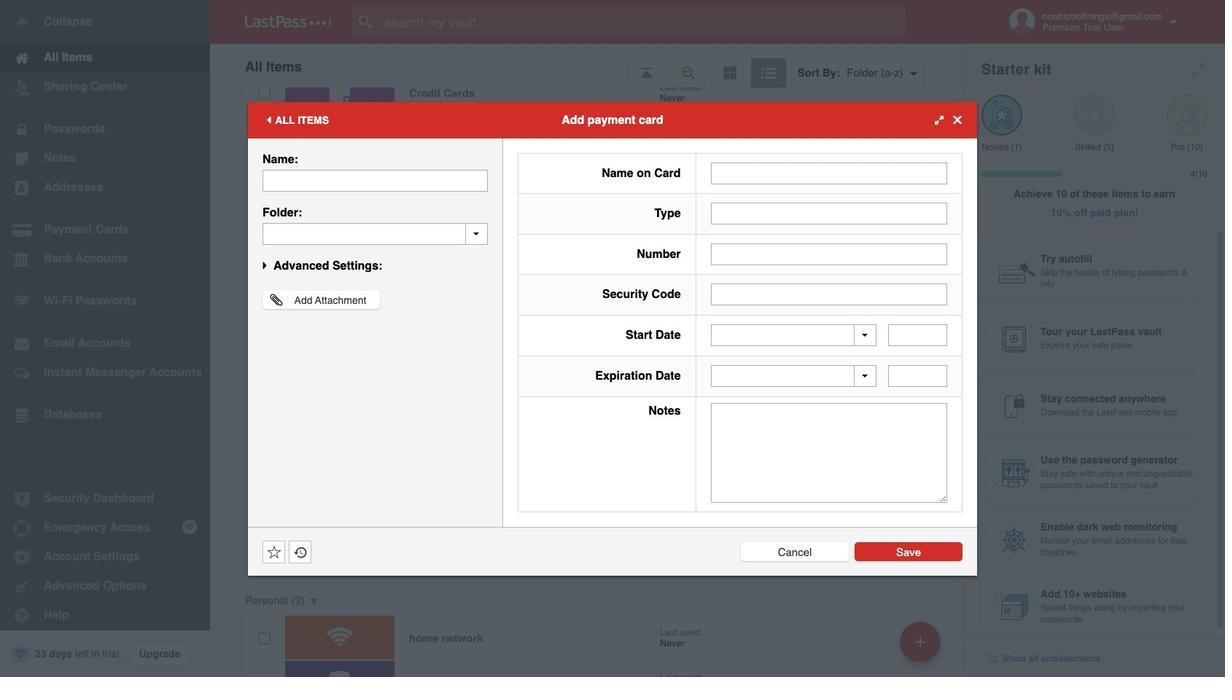 Task type: vqa. For each thing, say whether or not it's contained in the screenshot.
New item icon
yes



Task type: locate. For each thing, give the bounding box(es) containing it.
None text field
[[711, 284, 947, 306], [888, 366, 947, 387], [711, 403, 947, 503], [711, 284, 947, 306], [888, 366, 947, 387], [711, 403, 947, 503]]

dialog
[[248, 102, 977, 576]]

None text field
[[711, 162, 947, 184], [263, 170, 488, 191], [711, 203, 947, 225], [263, 223, 488, 245], [711, 243, 947, 265], [888, 325, 947, 347], [711, 162, 947, 184], [263, 170, 488, 191], [711, 203, 947, 225], [263, 223, 488, 245], [711, 243, 947, 265], [888, 325, 947, 347]]



Task type: describe. For each thing, give the bounding box(es) containing it.
Search search field
[[352, 6, 934, 38]]

search my vault text field
[[352, 6, 934, 38]]

new item image
[[915, 637, 925, 647]]

new item navigation
[[895, 618, 950, 678]]

lastpass image
[[245, 15, 331, 28]]

main navigation navigation
[[0, 0, 210, 678]]

vault options navigation
[[210, 44, 964, 88]]



